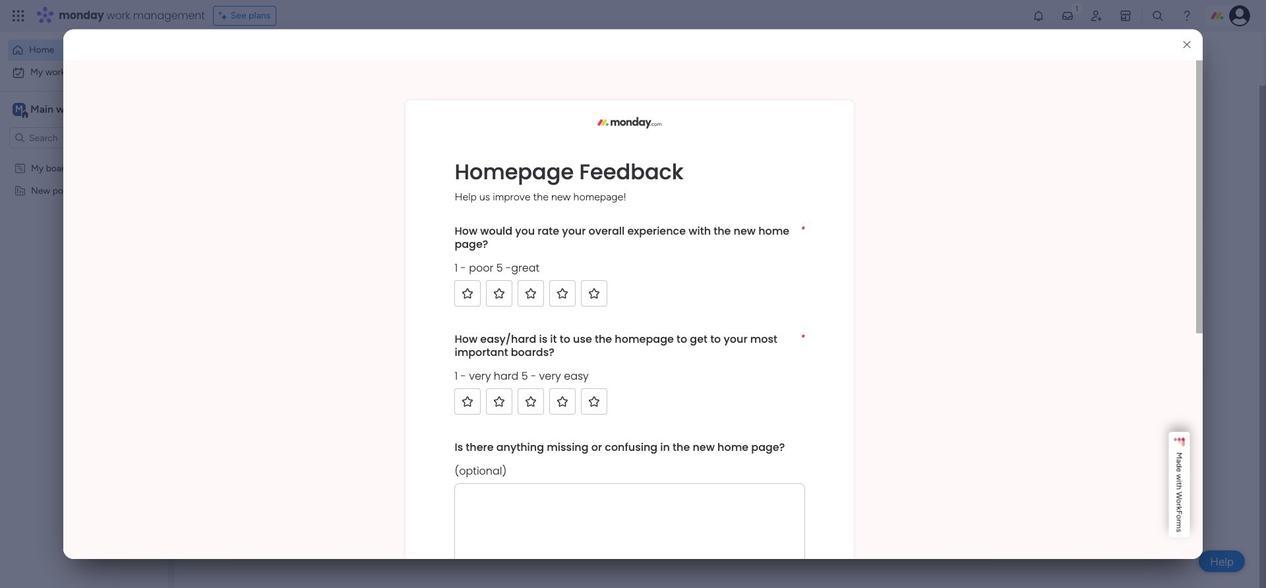 Task type: locate. For each thing, give the bounding box(es) containing it.
workspace image
[[13, 102, 26, 117]]

Search in workspace field
[[28, 130, 110, 145]]

add to favorites image
[[396, 181, 410, 194]]

0 vertical spatial option
[[8, 40, 160, 61]]

public board image
[[441, 181, 456, 195]]

search everything image
[[1151, 9, 1165, 22]]

monday marketplace image
[[1119, 9, 1132, 22]]

list box
[[0, 154, 168, 380]]

getting started element
[[1009, 255, 1207, 308]]

option
[[8, 40, 160, 61], [8, 62, 160, 83], [0, 156, 168, 159]]

quick search results list box
[[243, 63, 977, 238]]

select product image
[[12, 9, 25, 22]]

1 vertical spatial option
[[8, 62, 160, 83]]

see plans image
[[219, 9, 231, 23]]

workspace selection element
[[13, 102, 110, 119]]

notifications image
[[1032, 9, 1045, 22]]

templates image image
[[1021, 40, 1195, 131]]

2 vertical spatial option
[[0, 156, 168, 159]]



Task type: vqa. For each thing, say whether or not it's contained in the screenshot.
"Workspace selection" element
yes



Task type: describe. For each thing, give the bounding box(es) containing it.
update feed image
[[1061, 9, 1074, 22]]

help image
[[1180, 9, 1194, 22]]

1 image
[[1071, 1, 1083, 15]]

invite members image
[[1090, 9, 1103, 22]]

close recently visited image
[[243, 47, 259, 63]]

help center element
[[1009, 318, 1207, 371]]

jacob simon image
[[1229, 5, 1250, 26]]



